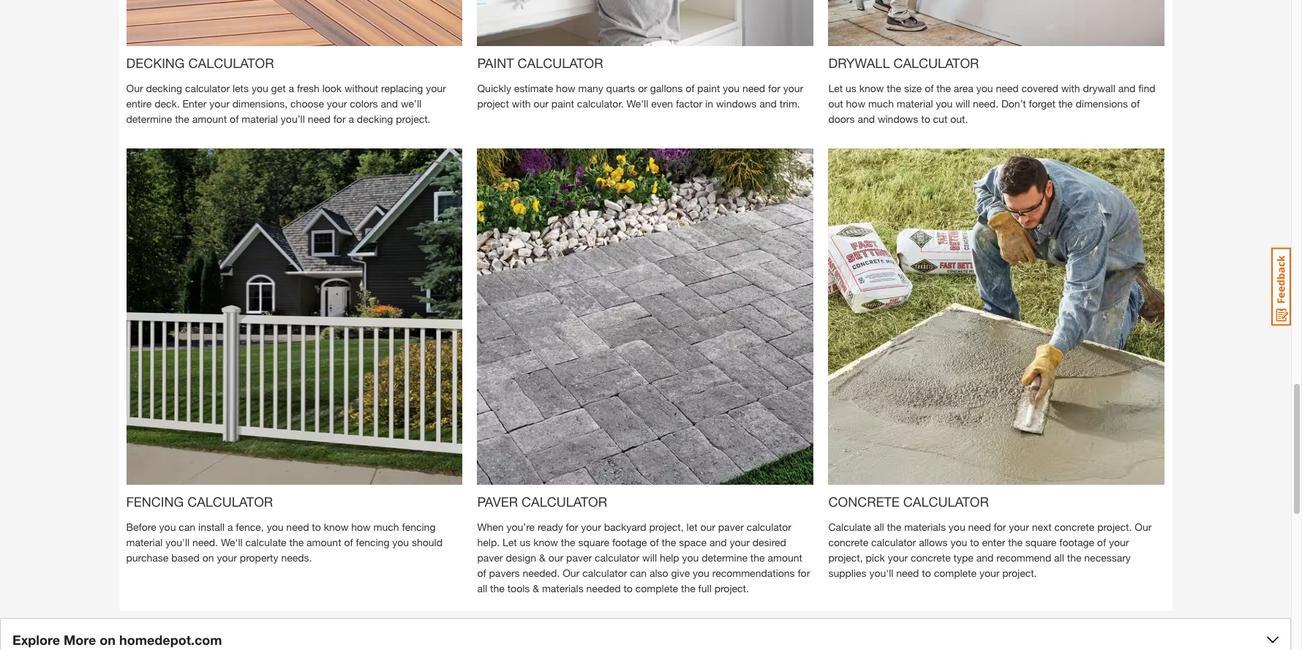 Task type: locate. For each thing, give the bounding box(es) containing it.
0 vertical spatial us
[[846, 82, 857, 94]]

1 horizontal spatial you'll
[[870, 567, 894, 580]]

drywall
[[829, 55, 890, 71]]

you'll
[[281, 113, 305, 125]]

need. down area on the right
[[974, 97, 999, 110]]

know
[[860, 82, 885, 94], [324, 521, 349, 534], [534, 537, 559, 549]]

we'll down or
[[627, 97, 649, 110]]

complete down type
[[935, 567, 977, 580]]

will down area on the right
[[956, 97, 971, 110]]

1 vertical spatial paint
[[552, 97, 575, 110]]

materials
[[905, 521, 946, 534], [542, 583, 584, 595]]

know inside when you're ready for your backyard project, let our paver calculator help. let us know the square footage of the space and your desired paver design & our paver calculator will help you determine the amount of pavers needed. our calculator can also give you recommendations for all the tools & materials needed to complete the full project.
[[534, 537, 559, 549]]

cut
[[934, 113, 948, 125]]

0 horizontal spatial can
[[179, 521, 196, 534]]

1 horizontal spatial material
[[242, 113, 278, 125]]

amount inside when you're ready for your backyard project, let our paver calculator help. let us know the square footage of the space and your desired paver design & our paver calculator will help you determine the amount of pavers needed. our calculator can also give you recommendations for all the tools & materials needed to complete the full project.
[[768, 552, 803, 564]]

0 vertical spatial &
[[540, 552, 546, 564]]

0 horizontal spatial complete
[[636, 583, 679, 595]]

how
[[556, 82, 576, 94], [847, 97, 866, 110], [352, 521, 371, 534]]

need inside our decking calculator lets you get a fresh look without replacing your entire deck. enter your dimensions, choose your colors and we'll determine the amount of material you'll need for a decking project.
[[308, 113, 331, 125]]

paint up in
[[698, 82, 721, 94]]

amount up needs.
[[307, 537, 342, 549]]

determine
[[126, 113, 172, 125], [702, 552, 748, 564]]

0 horizontal spatial will
[[643, 552, 657, 564]]

1 vertical spatial our
[[1136, 521, 1152, 534]]

2 vertical spatial our
[[563, 567, 580, 580]]

calculator up 'ready'
[[522, 494, 608, 510]]

amount
[[192, 113, 227, 125], [307, 537, 342, 549], [768, 552, 803, 564]]

1 vertical spatial with
[[512, 97, 531, 110]]

fresh
[[297, 82, 320, 94]]

will up also
[[643, 552, 657, 564]]

0 vertical spatial complete
[[935, 567, 977, 580]]

all left the tools
[[478, 583, 488, 595]]

decking
[[126, 55, 185, 71]]

and
[[1119, 82, 1136, 94], [381, 97, 398, 110], [760, 97, 777, 110], [858, 113, 876, 125], [710, 537, 727, 549], [977, 552, 994, 564]]

0 vertical spatial decking
[[146, 82, 182, 94]]

calculate all the materials you need for your next concrete project. our concrete calculator allows you to enter the square footage of your project, pick your concrete type and recommend all the necessary supplies you'll need to complete your project.
[[829, 521, 1152, 580]]

to inside before you can install a fence, you need to know how much fencing material you'll need. we'll calculate the amount of fencing you should purchase based on your property needs.
[[312, 521, 321, 534]]

the up help
[[662, 537, 677, 549]]

feedback link image
[[1272, 247, 1292, 326]]

1 square from the left
[[579, 537, 610, 549]]

determine up "recommendations" on the bottom right
[[702, 552, 748, 564]]

allows
[[920, 537, 948, 549]]

paver down help.
[[478, 552, 503, 564]]

windows right in
[[717, 97, 757, 110]]

1 horizontal spatial windows
[[878, 113, 919, 125]]

2 horizontal spatial a
[[349, 113, 354, 125]]

decking up the deck.
[[146, 82, 182, 94]]

0 vertical spatial our
[[534, 97, 549, 110]]

and right space in the bottom right of the page
[[710, 537, 727, 549]]

you'll up based at the left of the page
[[166, 537, 190, 549]]

material inside before you can install a fence, you need to know how much fencing material you'll need. we'll calculate the amount of fencing you should purchase based on your property needs.
[[126, 537, 163, 549]]

material inside let us know the size of the area you need covered with drywall and find out how much material you will need. don't forget the dimensions of doors and windows to cut out.
[[897, 97, 934, 110]]

0 horizontal spatial we'll
[[221, 537, 243, 549]]

replacing
[[381, 82, 423, 94]]

need. inside let us know the size of the area you need covered with drywall and find out how much material you will need. don't forget the dimensions of doors and windows to cut out.
[[974, 97, 999, 110]]

for right 'ready'
[[566, 521, 579, 534]]

us down the drywall
[[846, 82, 857, 94]]

all right calculate
[[875, 521, 885, 534]]

your right replacing
[[426, 82, 446, 94]]

calculator for paver calculator
[[522, 494, 608, 510]]

for up enter
[[995, 521, 1007, 534]]

need. inside before you can install a fence, you need to know how much fencing material you'll need. we'll calculate the amount of fencing you should purchase based on your property needs.
[[193, 537, 218, 549]]

you'll inside before you can install a fence, you need to know how much fencing material you'll need. we'll calculate the amount of fencing you should purchase based on your property needs.
[[166, 537, 190, 549]]

0 horizontal spatial concrete
[[829, 537, 869, 549]]

for left supplies
[[798, 567, 811, 580]]

2 square from the left
[[1026, 537, 1057, 549]]

1 vertical spatial amount
[[307, 537, 342, 549]]

determine inside our decking calculator lets you get a fresh look without replacing your entire deck. enter your dimensions, choose your colors and we'll determine the amount of material you'll need for a decking project.
[[126, 113, 172, 125]]

complete down also
[[636, 583, 679, 595]]

gallons
[[651, 82, 683, 94]]

calculator for drywall calculator
[[894, 55, 980, 71]]

concrete right 'next'
[[1055, 521, 1095, 534]]

paver up needed
[[567, 552, 592, 564]]

your left 'next'
[[1010, 521, 1030, 534]]

the
[[887, 82, 902, 94], [937, 82, 952, 94], [1059, 97, 1074, 110], [175, 113, 190, 125], [888, 521, 902, 534], [289, 537, 304, 549], [561, 537, 576, 549], [662, 537, 677, 549], [1009, 537, 1023, 549], [751, 552, 765, 564], [1068, 552, 1082, 564], [491, 583, 505, 595], [682, 583, 696, 595]]

our
[[534, 97, 549, 110], [701, 521, 716, 534], [549, 552, 564, 564]]

the left full
[[682, 583, 696, 595]]

quarts
[[607, 82, 636, 94]]

a
[[289, 82, 294, 94], [349, 113, 354, 125], [228, 521, 233, 534]]

calculator up install
[[187, 494, 273, 510]]

when you're ready for your backyard project, let our paver calculator help. let us know the square footage of the space and your desired paver design & our paver calculator will help you determine the amount of pavers needed. our calculator can also give you recommendations for all the tools & materials needed to complete the full project.
[[478, 521, 811, 595]]

1 vertical spatial decking
[[357, 113, 393, 125]]

1 horizontal spatial will
[[956, 97, 971, 110]]

will inside when you're ready for your backyard project, let our paver calculator help. let us know the square footage of the space and your desired paver design & our paver calculator will help you determine the amount of pavers needed. our calculator can also give you recommendations for all the tools & materials needed to complete the full project.
[[643, 552, 657, 564]]

0 vertical spatial how
[[556, 82, 576, 94]]

paint calculator image
[[478, 0, 814, 46]]

1 horizontal spatial footage
[[1060, 537, 1095, 549]]

all
[[875, 521, 885, 534], [1055, 552, 1065, 564], [478, 583, 488, 595]]

to up needs.
[[312, 521, 321, 534]]

need inside quickly estimate how many quarts or gallons of paint you need for your project with our paint calculator. we'll even factor in windows and trim.
[[743, 82, 766, 94]]

install
[[198, 521, 225, 534]]

0 horizontal spatial fencing
[[356, 537, 390, 549]]

our decking calculator lets you get a fresh look without replacing your entire deck. enter your dimensions, choose your colors and we'll determine the amount of material you'll need for a decking project.
[[126, 82, 446, 125]]

and down replacing
[[381, 97, 398, 110]]

need.
[[974, 97, 999, 110], [193, 537, 218, 549]]

0 horizontal spatial on
[[100, 632, 116, 649]]

1 horizontal spatial much
[[869, 97, 894, 110]]

all right recommend
[[1055, 552, 1065, 564]]

the left "size"
[[887, 82, 902, 94]]

can inside when you're ready for your backyard project, let our paver calculator help. let us know the square footage of the space and your desired paver design & our paver calculator will help you determine the amount of pavers needed. our calculator can also give you recommendations for all the tools & materials needed to complete the full project.
[[630, 567, 647, 580]]

project. right full
[[715, 583, 749, 595]]

enter
[[983, 537, 1006, 549]]

1 horizontal spatial materials
[[905, 521, 946, 534]]

1 horizontal spatial all
[[875, 521, 885, 534]]

0 vertical spatial can
[[179, 521, 196, 534]]

0 vertical spatial material
[[897, 97, 934, 110]]

pavers
[[489, 567, 520, 580]]

0 vertical spatial we'll
[[627, 97, 649, 110]]

footage down the "backyard" at the bottom
[[613, 537, 648, 549]]

2 vertical spatial how
[[352, 521, 371, 534]]

on inside 'dropdown button'
[[100, 632, 116, 649]]

amount inside our decking calculator lets you get a fresh look without replacing your entire deck. enter your dimensions, choose your colors and we'll determine the amount of material you'll need for a decking project.
[[192, 113, 227, 125]]

for down "look"
[[334, 113, 346, 125]]

your down "look"
[[327, 97, 347, 110]]

1 vertical spatial &
[[533, 583, 540, 595]]

square
[[579, 537, 610, 549], [1026, 537, 1057, 549]]

& up needed.
[[540, 552, 546, 564]]

all inside when you're ready for your backyard project, let our paver calculator help. let us know the square footage of the space and your desired paver design & our paver calculator will help you determine the amount of pavers needed. our calculator can also give you recommendations for all the tools & materials needed to complete the full project.
[[478, 583, 488, 595]]

paver right let
[[719, 521, 744, 534]]

with left drywall
[[1062, 82, 1081, 94]]

paver
[[719, 521, 744, 534], [478, 552, 503, 564], [567, 552, 592, 564]]

1 horizontal spatial amount
[[307, 537, 342, 549]]

2 vertical spatial our
[[549, 552, 564, 564]]

you inside our decking calculator lets you get a fresh look without replacing your entire deck. enter your dimensions, choose your colors and we'll determine the amount of material you'll need for a decking project.
[[252, 82, 268, 94]]

0 vertical spatial our
[[126, 82, 143, 94]]

you'll down pick
[[870, 567, 894, 580]]

can left install
[[179, 521, 196, 534]]

& down needed.
[[533, 583, 540, 595]]

0 horizontal spatial know
[[324, 521, 349, 534]]

1 horizontal spatial on
[[203, 552, 214, 564]]

we'll inside before you can install a fence, you need to know how much fencing material you'll need. we'll calculate the amount of fencing you should purchase based on your property needs.
[[221, 537, 243, 549]]

trim.
[[780, 97, 801, 110]]

calculator up pick
[[872, 537, 917, 549]]

1 vertical spatial will
[[643, 552, 657, 564]]

of
[[686, 82, 695, 94], [925, 82, 934, 94], [1132, 97, 1141, 110], [230, 113, 239, 125], [344, 537, 353, 549], [650, 537, 659, 549], [1098, 537, 1107, 549], [478, 567, 487, 580]]

0 vertical spatial need.
[[974, 97, 999, 110]]

0 horizontal spatial amount
[[192, 113, 227, 125]]

0 vertical spatial will
[[956, 97, 971, 110]]

0 vertical spatial let
[[829, 82, 843, 94]]

concrete down allows
[[911, 552, 951, 564]]

for
[[769, 82, 781, 94], [334, 113, 346, 125], [566, 521, 579, 534], [995, 521, 1007, 534], [798, 567, 811, 580]]

let
[[829, 82, 843, 94], [503, 537, 517, 549]]

windows inside let us know the size of the area you need covered with drywall and find out how much material you will need. don't forget the dimensions of doors and windows to cut out.
[[878, 113, 919, 125]]

with down estimate
[[512, 97, 531, 110]]

0 vertical spatial with
[[1062, 82, 1081, 94]]

the down "pavers"
[[491, 583, 505, 595]]

fencing up should
[[402, 521, 436, 534]]

need. down install
[[193, 537, 218, 549]]

0 vertical spatial determine
[[126, 113, 172, 125]]

let down you're
[[503, 537, 517, 549]]

square down the "backyard" at the bottom
[[579, 537, 610, 549]]

fencing
[[402, 521, 436, 534], [356, 537, 390, 549]]

our up needed.
[[549, 552, 564, 564]]

with
[[1062, 82, 1081, 94], [512, 97, 531, 110]]

0 horizontal spatial windows
[[717, 97, 757, 110]]

will
[[956, 97, 971, 110], [643, 552, 657, 564]]

2 vertical spatial concrete
[[911, 552, 951, 564]]

1 vertical spatial a
[[349, 113, 354, 125]]

will inside let us know the size of the area you need covered with drywall and find out how much material you will need. don't forget the dimensions of doors and windows to cut out.
[[956, 97, 971, 110]]

calculator for concrete calculator
[[904, 494, 990, 510]]

to inside let us know the size of the area you need covered with drywall and find out how much material you will need. don't forget the dimensions of doors and windows to cut out.
[[922, 113, 931, 125]]

on
[[203, 552, 214, 564], [100, 632, 116, 649]]

amount down desired
[[768, 552, 803, 564]]

0 horizontal spatial materials
[[542, 583, 584, 595]]

1 vertical spatial windows
[[878, 113, 919, 125]]

0 horizontal spatial a
[[228, 521, 233, 534]]

1 vertical spatial let
[[503, 537, 517, 549]]

calculator up estimate
[[518, 55, 604, 71]]

let inside let us know the size of the area you need covered with drywall and find out how much material you will need. don't forget the dimensions of doors and windows to cut out.
[[829, 82, 843, 94]]

project
[[478, 97, 509, 110]]

1 horizontal spatial need.
[[974, 97, 999, 110]]

0 horizontal spatial paver
[[478, 552, 503, 564]]

1 footage from the left
[[613, 537, 648, 549]]

decking calculator image
[[126, 0, 463, 46]]

drywall calculator image
[[829, 0, 1166, 46]]

get
[[271, 82, 286, 94]]

1 vertical spatial complete
[[636, 583, 679, 595]]

our
[[126, 82, 143, 94], [1136, 521, 1152, 534], [563, 567, 580, 580]]

project, left let
[[650, 521, 684, 534]]

2 footage from the left
[[1060, 537, 1095, 549]]

concrete
[[1055, 521, 1095, 534], [829, 537, 869, 549], [911, 552, 951, 564]]

1 vertical spatial concrete
[[829, 537, 869, 549]]

material
[[897, 97, 934, 110], [242, 113, 278, 125], [126, 537, 163, 549]]

on right based at the left of the page
[[203, 552, 214, 564]]

calculator up "size"
[[894, 55, 980, 71]]

1 vertical spatial need.
[[193, 537, 218, 549]]

2 horizontal spatial all
[[1055, 552, 1065, 564]]

and down enter
[[977, 552, 994, 564]]

0 vertical spatial amount
[[192, 113, 227, 125]]

material down "size"
[[897, 97, 934, 110]]

don't
[[1002, 97, 1027, 110]]

your up the trim.
[[784, 82, 804, 94]]

1 horizontal spatial complete
[[935, 567, 977, 580]]

to inside when you're ready for your backyard project, let our paver calculator help. let us know the square footage of the space and your desired paver design & our paver calculator will help you determine the amount of pavers needed. our calculator can also give you recommendations for all the tools & materials needed to complete the full project.
[[624, 583, 633, 595]]

complete inside when you're ready for your backyard project, let our paver calculator help. let us know the square footage of the space and your desired paver design & our paver calculator will help you determine the amount of pavers needed. our calculator can also give you recommendations for all the tools & materials needed to complete the full project.
[[636, 583, 679, 595]]

the right forget
[[1059, 97, 1074, 110]]

us up design in the bottom left of the page
[[520, 537, 531, 549]]

backyard
[[604, 521, 647, 534]]

1 horizontal spatial know
[[534, 537, 559, 549]]

1 vertical spatial determine
[[702, 552, 748, 564]]

us
[[846, 82, 857, 94], [520, 537, 531, 549]]

find
[[1139, 82, 1156, 94]]

materials inside when you're ready for your backyard project, let our paver calculator help. let us know the square footage of the space and your desired paver design & our paver calculator will help you determine the amount of pavers needed. our calculator can also give you recommendations for all the tools & materials needed to complete the full project.
[[542, 583, 584, 595]]

help
[[660, 552, 680, 564]]

2 horizontal spatial how
[[847, 97, 866, 110]]

the inside before you can install a fence, you need to know how much fencing material you'll need. we'll calculate the amount of fencing you should purchase based on your property needs.
[[289, 537, 304, 549]]

desired
[[753, 537, 787, 549]]

0 horizontal spatial decking
[[146, 82, 182, 94]]

1 vertical spatial project,
[[829, 552, 864, 564]]

1 horizontal spatial paver
[[567, 552, 592, 564]]

1 vertical spatial we'll
[[221, 537, 243, 549]]

0 horizontal spatial need.
[[193, 537, 218, 549]]

2 vertical spatial all
[[478, 583, 488, 595]]

how inside quickly estimate how many quarts or gallons of paint you need for your project with our paint calculator. we'll even factor in windows and trim.
[[556, 82, 576, 94]]

tools
[[508, 583, 530, 595]]

calculator up allows
[[904, 494, 990, 510]]

1 vertical spatial on
[[100, 632, 116, 649]]

2 vertical spatial material
[[126, 537, 163, 549]]

0 vertical spatial concrete
[[1055, 521, 1095, 534]]

of inside quickly estimate how many quarts or gallons of paint you need for your project with our paint calculator. we'll even factor in windows and trim.
[[686, 82, 695, 94]]

1 horizontal spatial can
[[630, 567, 647, 580]]

calculator up enter
[[185, 82, 230, 94]]

let
[[687, 521, 698, 534]]

project, inside when you're ready for your backyard project, let our paver calculator help. let us know the square footage of the space and your desired paver design & our paver calculator will help you determine the amount of pavers needed. our calculator can also give you recommendations for all the tools & materials needed to complete the full project.
[[650, 521, 684, 534]]

know inside before you can install a fence, you need to know how much fencing material you'll need. we'll calculate the amount of fencing you should purchase based on your property needs.
[[324, 521, 349, 534]]

you'll
[[166, 537, 190, 549], [870, 567, 894, 580]]

project.
[[396, 113, 431, 125], [1098, 521, 1133, 534], [1003, 567, 1038, 580], [715, 583, 749, 595]]

your left the "backyard" at the bottom
[[581, 521, 602, 534]]

1 horizontal spatial with
[[1062, 82, 1081, 94]]

1 horizontal spatial our
[[563, 567, 580, 580]]

without
[[345, 82, 379, 94]]

0 vertical spatial materials
[[905, 521, 946, 534]]

2 horizontal spatial our
[[1136, 521, 1152, 534]]

a right install
[[228, 521, 233, 534]]

need
[[743, 82, 766, 94], [997, 82, 1019, 94], [308, 113, 331, 125], [286, 521, 309, 534], [969, 521, 992, 534], [897, 567, 920, 580]]

materials down needed.
[[542, 583, 584, 595]]

decking down colors
[[357, 113, 393, 125]]

drywall
[[1084, 82, 1116, 94]]

footage up necessary on the right of the page
[[1060, 537, 1095, 549]]

ready
[[538, 521, 563, 534]]

0 horizontal spatial our
[[126, 82, 143, 94]]

1 vertical spatial materials
[[542, 583, 584, 595]]

1 vertical spatial us
[[520, 537, 531, 549]]

to left cut
[[922, 113, 931, 125]]

to right needed
[[624, 583, 633, 595]]

2 vertical spatial amount
[[768, 552, 803, 564]]

recommendations
[[713, 567, 795, 580]]

for up the trim.
[[769, 82, 781, 94]]

your right pick
[[888, 552, 909, 564]]

for inside quickly estimate how many quarts or gallons of paint you need for your project with our paint calculator. we'll even factor in windows and trim.
[[769, 82, 781, 94]]

0 horizontal spatial with
[[512, 97, 531, 110]]

your left the property
[[217, 552, 237, 564]]

your inside before you can install a fence, you need to know how much fencing material you'll need. we'll calculate the amount of fencing you should purchase based on your property needs.
[[217, 552, 237, 564]]

0 vertical spatial know
[[860, 82, 885, 94]]

covered
[[1022, 82, 1059, 94]]

square inside the calculate all the materials you need for your next concrete project. our concrete calculator allows you to enter the square footage of your project, pick your concrete type and recommend all the necessary supplies you'll need to complete your project.
[[1026, 537, 1057, 549]]

a down colors
[[349, 113, 354, 125]]

you inside quickly estimate how many quarts or gallons of paint you need for your project with our paint calculator. we'll even factor in windows and trim.
[[723, 82, 740, 94]]

0 horizontal spatial determine
[[126, 113, 172, 125]]

the left necessary on the right of the page
[[1068, 552, 1082, 564]]

concrete down calculate
[[829, 537, 869, 549]]

materials up allows
[[905, 521, 946, 534]]

0 horizontal spatial project,
[[650, 521, 684, 534]]

us inside when you're ready for your backyard project, let our paver calculator help. let us know the square footage of the space and your desired paver design & our paver calculator will help you determine the amount of pavers needed. our calculator can also give you recommendations for all the tools & materials needed to complete the full project.
[[520, 537, 531, 549]]

0 vertical spatial all
[[875, 521, 885, 534]]

the up recommend
[[1009, 537, 1023, 549]]

calculator inside the calculate all the materials you need for your next concrete project. our concrete calculator allows you to enter the square footage of your project, pick your concrete type and recommend all the necessary supplies you'll need to complete your project.
[[872, 537, 917, 549]]

project,
[[650, 521, 684, 534], [829, 552, 864, 564]]

0 horizontal spatial you'll
[[166, 537, 190, 549]]

1 horizontal spatial square
[[1026, 537, 1057, 549]]

1 vertical spatial material
[[242, 113, 278, 125]]

0 vertical spatial paint
[[698, 82, 721, 94]]

footage
[[613, 537, 648, 549], [1060, 537, 1095, 549]]

decking
[[146, 82, 182, 94], [357, 113, 393, 125]]

project. down "we'll"
[[396, 113, 431, 125]]

much inside before you can install a fence, you need to know how much fencing material you'll need. we'll calculate the amount of fencing you should purchase based on your property needs.
[[374, 521, 399, 534]]

0 vertical spatial project,
[[650, 521, 684, 534]]

footage inside when you're ready for your backyard project, let our paver calculator help. let us know the square footage of the space and your desired paver design & our paver calculator will help you determine the amount of pavers needed. our calculator can also give you recommendations for all the tools & materials needed to complete the full project.
[[613, 537, 648, 549]]

material down dimensions,
[[242, 113, 278, 125]]

of inside the calculate all the materials you need for your next concrete project. our concrete calculator allows you to enter the square footage of your project, pick your concrete type and recommend all the necessary supplies you'll need to complete your project.
[[1098, 537, 1107, 549]]

footage inside the calculate all the materials you need for your next concrete project. our concrete calculator allows you to enter the square footage of your project, pick your concrete type and recommend all the necessary supplies you'll need to complete your project.
[[1060, 537, 1095, 549]]

your
[[426, 82, 446, 94], [784, 82, 804, 94], [210, 97, 230, 110], [327, 97, 347, 110], [581, 521, 602, 534], [1010, 521, 1030, 534], [730, 537, 750, 549], [1110, 537, 1130, 549], [217, 552, 237, 564], [888, 552, 909, 564], [980, 567, 1000, 580]]

0 horizontal spatial much
[[374, 521, 399, 534]]

2 vertical spatial a
[[228, 521, 233, 534]]

fence,
[[236, 521, 264, 534]]

calculator up "lets"
[[188, 55, 274, 71]]

and left the trim.
[[760, 97, 777, 110]]

on right more
[[100, 632, 116, 649]]

windows down "size"
[[878, 113, 919, 125]]

and inside quickly estimate how many quarts or gallons of paint you need for your project with our paint calculator. we'll even factor in windows and trim.
[[760, 97, 777, 110]]

fencing left should
[[356, 537, 390, 549]]

project, up supplies
[[829, 552, 864, 564]]

amount down enter
[[192, 113, 227, 125]]

0 vertical spatial you'll
[[166, 537, 190, 549]]

material up purchase
[[126, 537, 163, 549]]

you
[[252, 82, 268, 94], [723, 82, 740, 94], [977, 82, 994, 94], [937, 97, 953, 110], [159, 521, 176, 534], [267, 521, 284, 534], [949, 521, 966, 534], [393, 537, 409, 549], [951, 537, 968, 549], [683, 552, 699, 564], [693, 567, 710, 580]]

0 vertical spatial windows
[[717, 97, 757, 110]]

of inside before you can install a fence, you need to know how much fencing material you'll need. we'll calculate the amount of fencing you should purchase based on your property needs.
[[344, 537, 353, 549]]

calculator
[[185, 82, 230, 94], [747, 521, 792, 534], [872, 537, 917, 549], [595, 552, 640, 564], [583, 567, 628, 580]]

let up "out"
[[829, 82, 843, 94]]



Task type: describe. For each thing, give the bounding box(es) containing it.
the up "recommendations" on the bottom right
[[751, 552, 765, 564]]

2 horizontal spatial concrete
[[1055, 521, 1095, 534]]

project, inside the calculate all the materials you need for your next concrete project. our concrete calculator allows you to enter the square footage of your project, pick your concrete type and recommend all the necessary supplies you'll need to complete your project.
[[829, 552, 864, 564]]

with inside quickly estimate how many quarts or gallons of paint you need for your project with our paint calculator. we'll even factor in windows and trim.
[[512, 97, 531, 110]]

supplies
[[829, 567, 867, 580]]

concrete
[[829, 494, 900, 510]]

doors
[[829, 113, 855, 125]]

of inside our decking calculator lets you get a fresh look without replacing your entire deck. enter your dimensions, choose your colors and we'll determine the amount of material you'll need for a decking project.
[[230, 113, 239, 125]]

need inside before you can install a fence, you need to know how much fencing material you'll need. we'll calculate the amount of fencing you should purchase based on your property needs.
[[286, 521, 309, 534]]

before
[[126, 521, 156, 534]]

enter
[[183, 97, 207, 110]]

clayton graystone image
[[478, 149, 814, 485]]

decking calculator
[[126, 55, 274, 71]]

needs.
[[281, 552, 312, 564]]

calculator for paint calculator
[[518, 55, 604, 71]]

homedepot.com
[[119, 632, 222, 649]]

forget
[[1030, 97, 1056, 110]]

need inside let us know the size of the area you need covered with drywall and find out how much material you will need. don't forget the dimensions of doors and windows to cut out.
[[997, 82, 1019, 94]]

concrete calculator
[[829, 494, 990, 510]]

factor
[[676, 97, 703, 110]]

with inside let us know the size of the area you need covered with drywall and find out how much material you will need. don't forget the dimensions of doors and windows to cut out.
[[1062, 82, 1081, 94]]

materials inside the calculate all the materials you need for your next concrete project. our concrete calculator allows you to enter the square footage of your project, pick your concrete type and recommend all the necessary supplies you'll need to complete your project.
[[905, 521, 946, 534]]

1 horizontal spatial a
[[289, 82, 294, 94]]

your right enter
[[210, 97, 230, 110]]

needed
[[587, 583, 621, 595]]

calculator down the "backyard" at the bottom
[[595, 552, 640, 564]]

determine inside when you're ready for your backyard project, let our paver calculator help. let us know the square footage of the space and your desired paver design & our paver calculator will help you determine the amount of pavers needed. our calculator can also give you recommendations for all the tools & materials needed to complete the full project.
[[702, 552, 748, 564]]

1 vertical spatial fencing
[[356, 537, 390, 549]]

fencing calculator image
[[126, 149, 463, 485]]

entire
[[126, 97, 152, 110]]

quickly estimate how many quarts or gallons of paint you need for your project with our paint calculator. we'll even factor in windows and trim.
[[478, 82, 804, 110]]

amount inside before you can install a fence, you need to know how much fencing material you'll need. we'll calculate the amount of fencing you should purchase based on your property needs.
[[307, 537, 342, 549]]

calculator.
[[577, 97, 624, 110]]

the down 'ready'
[[561, 537, 576, 549]]

your left desired
[[730, 537, 750, 549]]

the down concrete calculator
[[888, 521, 902, 534]]

colors
[[350, 97, 378, 110]]

drywall calculator
[[829, 55, 980, 71]]

project. up necessary on the right of the page
[[1098, 521, 1133, 534]]

2 horizontal spatial paver
[[719, 521, 744, 534]]

full
[[699, 583, 712, 595]]

in
[[706, 97, 714, 110]]

fencing calculator
[[126, 494, 273, 510]]

our inside when you're ready for your backyard project, let our paver calculator help. let us know the square footage of the space and your desired paver design & our paver calculator will help you determine the amount of pavers needed. our calculator can also give you recommendations for all the tools & materials needed to complete the full project.
[[563, 567, 580, 580]]

to up type
[[971, 537, 980, 549]]

how inside before you can install a fence, you need to know how much fencing material you'll need. we'll calculate the amount of fencing you should purchase based on your property needs.
[[352, 521, 371, 534]]

and inside when you're ready for your backyard project, let our paver calculator help. let us know the square footage of the space and your desired paver design & our paver calculator will help you determine the amount of pavers needed. our calculator can also give you recommendations for all the tools & materials needed to complete the full project.
[[710, 537, 727, 549]]

calculator inside our decking calculator lets you get a fresh look without replacing your entire deck. enter your dimensions, choose your colors and we'll determine the amount of material you'll need for a decking project.
[[185, 82, 230, 94]]

help.
[[478, 537, 500, 549]]

to down allows
[[923, 567, 932, 580]]

1 vertical spatial all
[[1055, 552, 1065, 564]]

can inside before you can install a fence, you need to know how much fencing material you'll need. we'll calculate the amount of fencing you should purchase based on your property needs.
[[179, 521, 196, 534]]

paver calculator
[[478, 494, 608, 510]]

dimensions
[[1076, 97, 1129, 110]]

and right the doors
[[858, 113, 876, 125]]

let inside when you're ready for your backyard project, let our paver calculator help. let us know the square footage of the space and your desired paver design & our paver calculator will help you determine the amount of pavers needed. our calculator can also give you recommendations for all the tools & materials needed to complete the full project.
[[503, 537, 517, 549]]

your down enter
[[980, 567, 1000, 580]]

project. down recommend
[[1003, 567, 1038, 580]]

1 horizontal spatial paint
[[698, 82, 721, 94]]

give
[[672, 567, 690, 580]]

property
[[240, 552, 279, 564]]

next
[[1033, 521, 1052, 534]]

how inside let us know the size of the area you need covered with drywall and find out how much material you will need. don't forget the dimensions of doors and windows to cut out.
[[847, 97, 866, 110]]

purchase
[[126, 552, 169, 564]]

pick
[[866, 552, 886, 564]]

also
[[650, 567, 669, 580]]

we'll inside quickly estimate how many quarts or gallons of paint you need for your project with our paint calculator. we'll even factor in windows and trim.
[[627, 97, 649, 110]]

explore more on homedepot.com button
[[0, 618, 1292, 651]]

a inside before you can install a fence, you need to know how much fencing material you'll need. we'll calculate the amount of fencing you should purchase based on your property needs.
[[228, 521, 233, 534]]

calculator up needed
[[583, 567, 628, 580]]

out
[[829, 97, 844, 110]]

windows inside quickly estimate how many quarts or gallons of paint you need for your project with our paint calculator. we'll even factor in windows and trim.
[[717, 97, 757, 110]]

area
[[954, 82, 974, 94]]

and inside our decking calculator lets you get a fresh look without replacing your entire deck. enter your dimensions, choose your colors and we'll determine the amount of material you'll need for a decking project.
[[381, 97, 398, 110]]

material inside our decking calculator lets you get a fresh look without replacing your entire deck. enter your dimensions, choose your colors and we'll determine the amount of material you'll need for a decking project.
[[242, 113, 278, 125]]

fencing
[[126, 494, 184, 510]]

1 vertical spatial our
[[701, 521, 716, 534]]

our inside quickly estimate how many quarts or gallons of paint you need for your project with our paint calculator. we'll even factor in windows and trim.
[[534, 97, 549, 110]]

your inside quickly estimate how many quarts or gallons of paint you need for your project with our paint calculator. we'll even factor in windows and trim.
[[784, 82, 804, 94]]

you'll inside the calculate all the materials you need for your next concrete project. our concrete calculator allows you to enter the square footage of your project, pick your concrete type and recommend all the necessary supplies you'll need to complete your project.
[[870, 567, 894, 580]]

square inside when you're ready for your backyard project, let our paver calculator help. let us know the square footage of the space and your desired paver design & our paver calculator will help you determine the amount of pavers needed. our calculator can also give you recommendations for all the tools & materials needed to complete the full project.
[[579, 537, 610, 549]]

paint
[[478, 55, 514, 71]]

recommend
[[997, 552, 1052, 564]]

out.
[[951, 113, 969, 125]]

know inside let us know the size of the area you need covered with drywall and find out how much material you will need. don't forget the dimensions of doors and windows to cut out.
[[860, 82, 885, 94]]

necessary
[[1085, 552, 1132, 564]]

needed.
[[523, 567, 560, 580]]

many
[[579, 82, 604, 94]]

when
[[478, 521, 504, 534]]

we'll
[[401, 97, 422, 110]]

and inside the calculate all the materials you need for your next concrete project. our concrete calculator allows you to enter the square footage of your project, pick your concrete type and recommend all the necessary supplies you'll need to complete your project.
[[977, 552, 994, 564]]

should
[[412, 537, 443, 549]]

calculator for decking calculator
[[188, 55, 274, 71]]

look
[[323, 82, 342, 94]]

0 vertical spatial fencing
[[402, 521, 436, 534]]

concrete calculator image
[[829, 149, 1166, 485]]

our inside our decking calculator lets you get a fresh look without replacing your entire deck. enter your dimensions, choose your colors and we'll determine the amount of material you'll need for a decking project.
[[126, 82, 143, 94]]

your up necessary on the right of the page
[[1110, 537, 1130, 549]]

calculate
[[829, 521, 872, 534]]

based
[[171, 552, 200, 564]]

the inside our decking calculator lets you get a fresh look without replacing your entire deck. enter your dimensions, choose your colors and we'll determine the amount of material you'll need for a decking project.
[[175, 113, 190, 125]]

you're
[[507, 521, 535, 534]]

type
[[954, 552, 974, 564]]

estimate
[[514, 82, 554, 94]]

and left find
[[1119, 82, 1136, 94]]

more
[[64, 632, 96, 649]]

the left area on the right
[[937, 82, 952, 94]]

deck.
[[155, 97, 180, 110]]

calculator for fencing calculator
[[187, 494, 273, 510]]

or
[[638, 82, 648, 94]]

us inside let us know the size of the area you need covered with drywall and find out how much material you will need. don't forget the dimensions of doors and windows to cut out.
[[846, 82, 857, 94]]

explore more on homedepot.com
[[12, 632, 222, 649]]

complete inside the calculate all the materials you need for your next concrete project. our concrete calculator allows you to enter the square footage of your project, pick your concrete type and recommend all the necessary supplies you'll need to complete your project.
[[935, 567, 977, 580]]

project. inside when you're ready for your backyard project, let our paver calculator help. let us know the square footage of the space and your desired paver design & our paver calculator will help you determine the amount of pavers needed. our calculator can also give you recommendations for all the tools & materials needed to complete the full project.
[[715, 583, 749, 595]]

calculator up desired
[[747, 521, 792, 534]]

paver
[[478, 494, 518, 510]]

even
[[652, 97, 673, 110]]

design
[[506, 552, 537, 564]]

1 horizontal spatial decking
[[357, 113, 393, 125]]

quickly
[[478, 82, 512, 94]]

on inside before you can install a fence, you need to know how much fencing material you'll need. we'll calculate the amount of fencing you should purchase based on your property needs.
[[203, 552, 214, 564]]

before you can install a fence, you need to know how much fencing material you'll need. we'll calculate the amount of fencing you should purchase based on your property needs.
[[126, 521, 443, 564]]

our inside the calculate all the materials you need for your next concrete project. our concrete calculator allows you to enter the square footage of your project, pick your concrete type and recommend all the necessary supplies you'll need to complete your project.
[[1136, 521, 1152, 534]]

project. inside our decking calculator lets you get a fresh look without replacing your entire deck. enter your dimensions, choose your colors and we'll determine the amount of material you'll need for a decking project.
[[396, 113, 431, 125]]

dimensions,
[[233, 97, 288, 110]]

lets
[[233, 82, 249, 94]]

calculate
[[246, 537, 287, 549]]

size
[[905, 82, 923, 94]]

choose
[[291, 97, 324, 110]]

explore
[[12, 632, 60, 649]]

paint calculator
[[478, 55, 604, 71]]

for inside the calculate all the materials you need for your next concrete project. our concrete calculator allows you to enter the square footage of your project, pick your concrete type and recommend all the necessary supplies you'll need to complete your project.
[[995, 521, 1007, 534]]

much inside let us know the size of the area you need covered with drywall and find out how much material you will need. don't forget the dimensions of doors and windows to cut out.
[[869, 97, 894, 110]]

let us know the size of the area you need covered with drywall and find out how much material you will need. don't forget the dimensions of doors and windows to cut out.
[[829, 82, 1156, 125]]

space
[[679, 537, 707, 549]]

for inside our decking calculator lets you get a fresh look without replacing your entire deck. enter your dimensions, choose your colors and we'll determine the amount of material you'll need for a decking project.
[[334, 113, 346, 125]]



Task type: vqa. For each thing, say whether or not it's contained in the screenshot.
2nd / from the bottom
no



